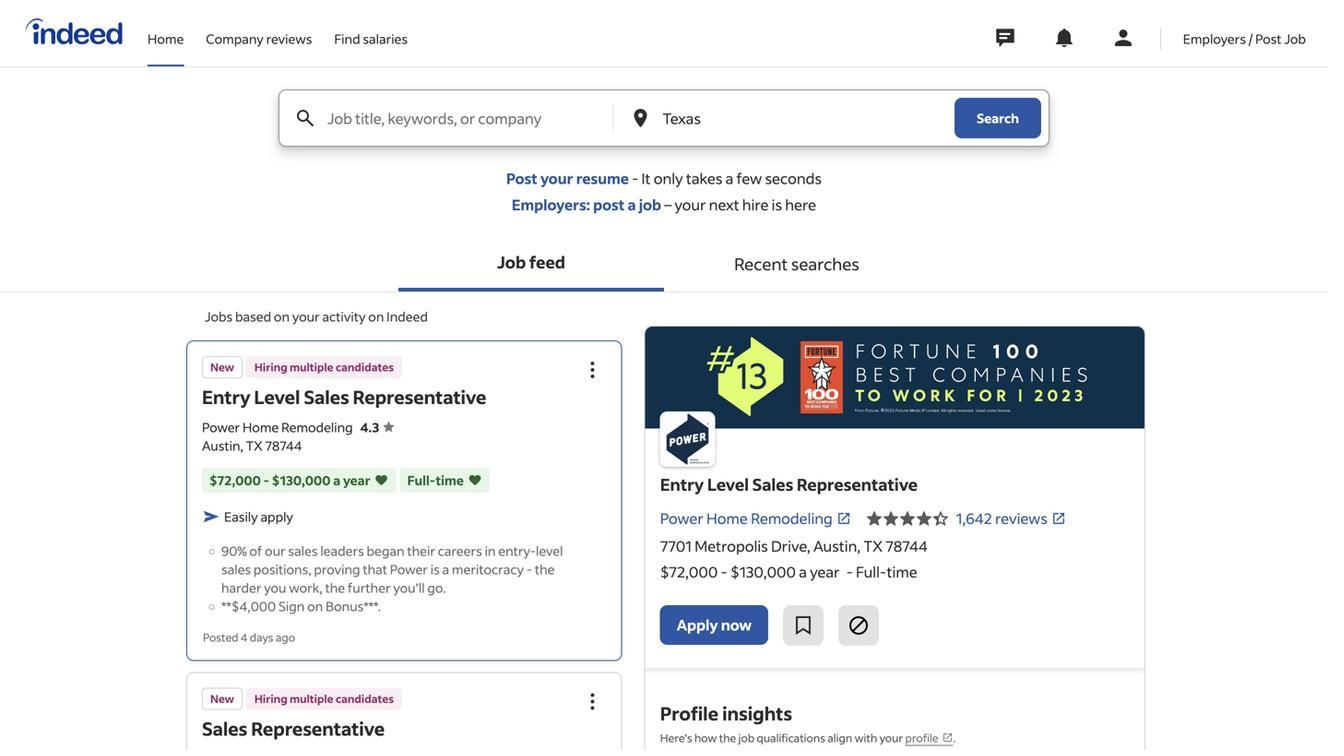 Task type: describe. For each thing, give the bounding box(es) containing it.
company
[[206, 30, 264, 47]]

searches
[[792, 253, 860, 275]]

$72,000 - $130,000 a year - full-time
[[661, 562, 918, 581]]

1 vertical spatial the
[[325, 580, 345, 596]]

apply
[[261, 508, 293, 525]]

hiring multiple candidates for level
[[255, 360, 394, 374]]

0 horizontal spatial on
[[274, 308, 290, 325]]

90% of our sales leaders began their careers in entry-level sales positions, proving that power is a meritocracy - the harder you work, the further you'll go. **$4,000 sign on bonus***.
[[221, 543, 563, 615]]

4
[[241, 630, 248, 645]]

messages unread count 0 image
[[994, 19, 1018, 56]]

employers: post a job
[[512, 195, 662, 214]]

7701 metropolis drive, austin, tx 78744
[[661, 537, 928, 556]]

post your resume link
[[507, 169, 629, 188]]

here's how the job qualifications align with your
[[661, 731, 906, 745]]

it
[[642, 169, 651, 188]]

job actions for entry level sales representative is collapsed image
[[582, 359, 604, 381]]

new for entry
[[210, 360, 234, 374]]

entry-
[[499, 543, 536, 559]]

new for sales
[[210, 692, 234, 706]]

1 vertical spatial sales
[[221, 561, 251, 578]]

our
[[265, 543, 286, 559]]

sales representative
[[202, 717, 385, 741]]

0 vertical spatial 78744
[[265, 437, 302, 454]]

profile insights
[[661, 701, 793, 725]]

2 horizontal spatial the
[[720, 731, 737, 745]]

only
[[654, 169, 684, 188]]

your up employers:
[[541, 169, 574, 188]]

$130,000 for $72,000 - $130,000 a year - full-time
[[731, 562, 796, 581]]

save this job image
[[793, 615, 815, 637]]

metropolis
[[695, 537, 769, 556]]

is inside 90% of our sales leaders began their careers in entry-level sales positions, proving that power is a meritocracy - the harder you work, the further you'll go. **$4,000 sign on bonus***.
[[431, 561, 440, 578]]

job feed button
[[399, 236, 664, 292]]

salaries
[[363, 30, 408, 47]]

company reviews link
[[206, 0, 312, 63]]

here
[[786, 195, 817, 214]]

began
[[367, 543, 405, 559]]

0 horizontal spatial level
[[254, 385, 300, 409]]

main content containing entry level sales representative
[[0, 90, 1329, 750]]

hiring for level
[[255, 360, 288, 374]]

sign
[[279, 598, 305, 615]]

employers: post a job link
[[512, 195, 662, 214]]

work,
[[289, 580, 323, 596]]

their
[[407, 543, 436, 559]]

tab list containing job feed
[[0, 236, 1329, 293]]

find salaries
[[334, 30, 408, 47]]

now
[[721, 616, 752, 634]]

1 vertical spatial entry
[[661, 474, 704, 495]]

$72,000 - $130,000 a year
[[209, 472, 371, 489]]

apply now button
[[661, 605, 769, 645]]

profile
[[661, 701, 719, 725]]

multiple for level
[[290, 360, 334, 374]]

your left activity
[[292, 308, 320, 325]]

.
[[954, 731, 957, 745]]

2 horizontal spatial on
[[368, 308, 384, 325]]

1 horizontal spatial the
[[535, 561, 555, 578]]

in
[[485, 543, 496, 559]]

0 vertical spatial full-
[[408, 472, 436, 489]]

0 vertical spatial power home remodeling
[[202, 419, 353, 436]]

resume
[[577, 169, 629, 188]]

Search search field
[[264, 90, 1065, 169]]

1 vertical spatial home
[[243, 419, 279, 436]]

leaders
[[321, 543, 364, 559]]

**$4,000
[[221, 598, 276, 615]]

year for $72,000 - $130,000 a year
[[343, 472, 371, 489]]

proving
[[314, 561, 360, 578]]

account image
[[1113, 27, 1135, 49]]

careers
[[438, 543, 482, 559]]

$72,000 for $72,000 - $130,000 a year
[[209, 472, 261, 489]]

0 vertical spatial tx
[[246, 437, 263, 454]]

power inside 90% of our sales leaders began their careers in entry-level sales positions, proving that power is a meritocracy - the harder you work, the further you'll go. **$4,000 sign on bonus***.
[[390, 561, 428, 578]]

apply now
[[677, 616, 752, 634]]

hire
[[743, 195, 769, 214]]

job feed
[[497, 251, 566, 273]]

profile link
[[906, 731, 954, 746]]

4.3 out of 5 stars image
[[866, 508, 949, 530]]

insights
[[723, 701, 793, 725]]

employers:
[[512, 195, 591, 214]]

$72,000 for $72,000 - $130,000 a year - full-time
[[661, 562, 718, 581]]

your down "takes"
[[675, 195, 706, 214]]

recent searches button
[[664, 236, 930, 292]]

1 horizontal spatial power home remodeling
[[661, 509, 833, 528]]

1,642
[[957, 509, 993, 528]]

4.3
[[361, 419, 380, 436]]

job for a
[[639, 195, 662, 214]]

post your resume - it only takes a few seconds
[[507, 169, 822, 188]]

jobs based on your activity on indeed
[[205, 308, 428, 325]]

- inside 90% of our sales leaders began their careers in entry-level sales positions, proving that power is a meritocracy - the harder you work, the further you'll go. **$4,000 sign on bonus***.
[[527, 561, 533, 578]]

1 vertical spatial level
[[708, 474, 749, 495]]

your next hire is here
[[675, 195, 817, 214]]

align
[[828, 731, 853, 745]]

2 horizontal spatial home
[[707, 509, 748, 528]]

1 vertical spatial power
[[661, 509, 704, 528]]

with
[[855, 731, 878, 745]]

- down metropolis
[[721, 562, 728, 581]]

jobs
[[205, 308, 233, 325]]

0 vertical spatial job
[[1285, 30, 1307, 47]]

you'll
[[393, 580, 425, 596]]

a left few
[[726, 169, 734, 188]]

few
[[737, 169, 763, 188]]

drive,
[[771, 537, 811, 556]]

power home remodeling link
[[661, 508, 852, 530]]

search
[[977, 110, 1020, 126]]

/
[[1249, 30, 1254, 47]]

harder
[[221, 580, 262, 596]]

multiple for representative
[[290, 692, 334, 706]]

1 vertical spatial austin,
[[814, 537, 861, 556]]

1 horizontal spatial sales
[[304, 385, 349, 409]]

reviews for company reviews
[[266, 30, 312, 47]]

1 vertical spatial entry level sales representative
[[661, 474, 918, 495]]

find
[[334, 30, 360, 47]]

- up "easily apply"
[[264, 472, 269, 489]]

recent
[[735, 253, 788, 275]]

notifications unread count 0 image
[[1054, 27, 1076, 49]]

search: Job title, keywords, or company text field
[[324, 90, 612, 146]]

sales representative button
[[202, 717, 385, 741]]

job actions for sales representative is collapsed image
[[582, 691, 604, 713]]

year for $72,000 - $130,000 a year - full-time
[[810, 562, 840, 581]]

2 horizontal spatial sales
[[753, 474, 794, 495]]

0 horizontal spatial remodeling
[[282, 419, 353, 436]]

feed
[[530, 251, 566, 273]]

apply
[[677, 616, 718, 634]]

that
[[363, 561, 388, 578]]



Task type: locate. For each thing, give the bounding box(es) containing it.
0 vertical spatial home
[[148, 30, 184, 47]]

1 horizontal spatial 78744
[[886, 537, 928, 556]]

0 vertical spatial hiring multiple candidates
[[255, 360, 394, 374]]

representative
[[353, 385, 487, 409], [797, 474, 918, 495], [251, 717, 385, 741]]

post right /
[[1256, 30, 1282, 47]]

remodeling down entry level sales representative button on the left of page
[[282, 419, 353, 436]]

1 vertical spatial tx
[[864, 537, 883, 556]]

0 horizontal spatial austin,
[[202, 437, 243, 454]]

job
[[639, 195, 662, 214], [739, 731, 755, 745]]

job right /
[[1285, 30, 1307, 47]]

a up go.
[[443, 561, 450, 578]]

1 vertical spatial multiple
[[290, 692, 334, 706]]

$72,000
[[209, 472, 261, 489], [661, 562, 718, 581]]

power home remodeling logo image
[[646, 327, 1145, 429], [661, 412, 716, 467]]

hiring down based
[[255, 360, 288, 374]]

level up austin, tx 78744
[[254, 385, 300, 409]]

search button
[[955, 98, 1042, 138]]

hiring multiple candidates up sales representative button
[[255, 692, 394, 706]]

you
[[264, 580, 287, 596]]

$130,000 down drive,
[[731, 562, 796, 581]]

on right based
[[274, 308, 290, 325]]

78744 down '4.3 out of 5 stars' image
[[886, 537, 928, 556]]

full- up their
[[408, 472, 436, 489]]

0 horizontal spatial matches your preference image
[[374, 471, 389, 490]]

matches your preference image down 4.3 out of five stars rating icon
[[374, 471, 389, 490]]

matches your preference image
[[374, 471, 389, 490], [468, 471, 483, 490]]

2 new from the top
[[210, 692, 234, 706]]

$130,000
[[272, 472, 331, 489], [731, 562, 796, 581]]

main content
[[0, 90, 1329, 750]]

$72,000 up easily
[[209, 472, 261, 489]]

1 vertical spatial job
[[497, 251, 526, 273]]

1 vertical spatial sales
[[753, 474, 794, 495]]

easily
[[224, 508, 258, 525]]

entry level sales representative button
[[202, 385, 487, 409]]

power home remodeling up metropolis
[[661, 509, 833, 528]]

0 horizontal spatial the
[[325, 580, 345, 596]]

posted
[[203, 630, 239, 645]]

a up leaders
[[333, 472, 341, 489]]

1 vertical spatial is
[[431, 561, 440, 578]]

1 vertical spatial reviews
[[996, 509, 1048, 528]]

remodeling up drive,
[[751, 509, 833, 528]]

entry up 7701
[[661, 474, 704, 495]]

1 horizontal spatial year
[[810, 562, 840, 581]]

on left indeed
[[368, 308, 384, 325]]

time up careers
[[436, 472, 464, 489]]

post up employers:
[[507, 169, 538, 188]]

entry up austin, tx 78744
[[202, 385, 251, 409]]

hiring up sales representative button
[[255, 692, 288, 706]]

0 vertical spatial year
[[343, 472, 371, 489]]

1 vertical spatial $72,000
[[661, 562, 718, 581]]

hiring for representative
[[255, 692, 288, 706]]

0 horizontal spatial entry
[[202, 385, 251, 409]]

further
[[348, 580, 391, 596]]

$130,000 up apply
[[272, 472, 331, 489]]

a down 7701 metropolis drive, austin, tx 78744
[[799, 562, 807, 581]]

1 vertical spatial candidates
[[336, 692, 394, 706]]

2 matches your preference image from the left
[[468, 471, 483, 490]]

1 horizontal spatial reviews
[[996, 509, 1048, 528]]

ago
[[276, 630, 295, 645]]

–
[[662, 195, 675, 214]]

posted 4 days ago
[[203, 630, 295, 645]]

1,642 reviews
[[957, 509, 1048, 528]]

sales up positions,
[[288, 543, 318, 559]]

4.3 out of five stars rating image
[[361, 419, 394, 436]]

on inside 90% of our sales leaders began their careers in entry-level sales positions, proving that power is a meritocracy - the harder you work, the further you'll go. **$4,000 sign on bonus***.
[[307, 598, 323, 615]]

time
[[436, 472, 464, 489], [887, 562, 918, 581]]

a inside 90% of our sales leaders began their careers in entry-level sales positions, proving that power is a meritocracy - the harder you work, the further you'll go. **$4,000 sign on bonus***.
[[443, 561, 450, 578]]

hiring
[[255, 360, 288, 374], [255, 692, 288, 706]]

job for the
[[739, 731, 755, 745]]

profile
[[906, 731, 939, 745]]

0 horizontal spatial job
[[497, 251, 526, 273]]

hiring multiple candidates for representative
[[255, 692, 394, 706]]

1 vertical spatial year
[[810, 562, 840, 581]]

1 vertical spatial post
[[507, 169, 538, 188]]

0 horizontal spatial power home remodeling
[[202, 419, 353, 436]]

level up the power home remodeling link
[[708, 474, 749, 495]]

positions,
[[254, 561, 312, 578]]

reviews for 1,642 reviews
[[996, 509, 1048, 528]]

2 candidates from the top
[[336, 692, 394, 706]]

here's
[[661, 731, 693, 745]]

austin, right drive,
[[814, 537, 861, 556]]

1 vertical spatial $130,000
[[731, 562, 796, 581]]

0 vertical spatial is
[[772, 195, 783, 214]]

0 vertical spatial power
[[202, 419, 240, 436]]

matches your preference image right full-time
[[468, 471, 483, 490]]

a right post on the top of the page
[[628, 195, 636, 214]]

1 horizontal spatial austin,
[[814, 537, 861, 556]]

takes
[[686, 169, 723, 188]]

multiple up entry level sales representative button on the left of page
[[290, 360, 334, 374]]

not interested image
[[848, 615, 870, 637]]

the right how on the right
[[720, 731, 737, 745]]

0 horizontal spatial full-
[[408, 472, 436, 489]]

0 horizontal spatial year
[[343, 472, 371, 489]]

the
[[535, 561, 555, 578], [325, 580, 345, 596], [720, 731, 737, 745]]

power home remodeling up austin, tx 78744
[[202, 419, 353, 436]]

job inside button
[[497, 251, 526, 273]]

0 horizontal spatial entry level sales representative
[[202, 385, 487, 409]]

0 horizontal spatial reviews
[[266, 30, 312, 47]]

2 multiple from the top
[[290, 692, 334, 706]]

1 horizontal spatial time
[[887, 562, 918, 581]]

1 horizontal spatial level
[[708, 474, 749, 495]]

1 hiring multiple candidates from the top
[[255, 360, 394, 374]]

0 horizontal spatial post
[[507, 169, 538, 188]]

1 matches your preference image from the left
[[374, 471, 389, 490]]

-
[[632, 169, 639, 188], [264, 472, 269, 489], [527, 561, 533, 578], [721, 562, 728, 581], [847, 562, 853, 581]]

employers / post job link
[[1184, 0, 1307, 63]]

78744 up the $72,000 - $130,000 a year
[[265, 437, 302, 454]]

power up the you'll
[[390, 561, 428, 578]]

0 vertical spatial $72,000
[[209, 472, 261, 489]]

tx
[[246, 437, 263, 454], [864, 537, 883, 556]]

is
[[772, 195, 783, 214], [431, 561, 440, 578]]

1 vertical spatial hiring
[[255, 692, 288, 706]]

0 horizontal spatial tx
[[246, 437, 263, 454]]

meritocracy
[[452, 561, 524, 578]]

0 vertical spatial level
[[254, 385, 300, 409]]

tx down '4.3 out of 5 stars' image
[[864, 537, 883, 556]]

0 vertical spatial multiple
[[290, 360, 334, 374]]

- down entry-
[[527, 561, 533, 578]]

0 vertical spatial job
[[639, 195, 662, 214]]

entry level sales representative up 4.3
[[202, 385, 487, 409]]

reviews inside main content
[[996, 509, 1048, 528]]

0 vertical spatial sales
[[288, 543, 318, 559]]

0 horizontal spatial power
[[202, 419, 240, 436]]

1 horizontal spatial home
[[243, 419, 279, 436]]

7701
[[661, 537, 692, 556]]

1 horizontal spatial entry
[[661, 474, 704, 495]]

candidates up entry level sales representative button on the left of page
[[336, 360, 394, 374]]

candidates up sales representative button
[[336, 692, 394, 706]]

0 vertical spatial the
[[535, 561, 555, 578]]

2 vertical spatial sales
[[202, 717, 248, 741]]

days
[[250, 630, 274, 645]]

post
[[593, 195, 625, 214]]

entry
[[202, 385, 251, 409], [661, 474, 704, 495]]

1,642 reviews link
[[957, 509, 1067, 528]]

1 horizontal spatial $130,000
[[731, 562, 796, 581]]

hiring multiple candidates up entry level sales representative button on the left of page
[[255, 360, 394, 374]]

is right hire at the right top of page
[[772, 195, 783, 214]]

2 vertical spatial representative
[[251, 717, 385, 741]]

- left it
[[632, 169, 639, 188]]

1 multiple from the top
[[290, 360, 334, 374]]

sales down posted
[[202, 717, 248, 741]]

on down work,
[[307, 598, 323, 615]]

tab list
[[0, 236, 1329, 293]]

1 vertical spatial time
[[887, 562, 918, 581]]

0 vertical spatial entry level sales representative
[[202, 385, 487, 409]]

0 vertical spatial remodeling
[[282, 419, 353, 436]]

home link
[[148, 0, 184, 63]]

power up 7701
[[661, 509, 704, 528]]

post
[[1256, 30, 1282, 47], [507, 169, 538, 188]]

sales down 90%
[[221, 561, 251, 578]]

how
[[695, 731, 717, 745]]

$72,000 down 7701
[[661, 562, 718, 581]]

multiple up sales representative button
[[290, 692, 334, 706]]

new down jobs
[[210, 360, 234, 374]]

matches your preference image for $72,000 - $130,000 a year
[[374, 471, 389, 490]]

1 horizontal spatial remodeling
[[751, 509, 833, 528]]

full- up not interested icon
[[856, 562, 887, 581]]

0 horizontal spatial home
[[148, 30, 184, 47]]

time down '4.3 out of 5 stars' image
[[887, 562, 918, 581]]

based
[[235, 308, 271, 325]]

1 candidates from the top
[[336, 360, 394, 374]]

easily apply
[[224, 508, 293, 525]]

2 vertical spatial the
[[720, 731, 737, 745]]

the down proving
[[325, 580, 345, 596]]

sales
[[304, 385, 349, 409], [753, 474, 794, 495], [202, 717, 248, 741]]

your right the with
[[880, 731, 904, 745]]

recent searches
[[735, 253, 860, 275]]

candidates for level
[[336, 360, 394, 374]]

is up go.
[[431, 561, 440, 578]]

1 vertical spatial full-
[[856, 562, 887, 581]]

home up austin, tx 78744
[[243, 419, 279, 436]]

the down level
[[535, 561, 555, 578]]

1 horizontal spatial entry level sales representative
[[661, 474, 918, 495]]

qualifications
[[757, 731, 826, 745]]

job down it
[[639, 195, 662, 214]]

0 horizontal spatial time
[[436, 472, 464, 489]]

of
[[250, 543, 262, 559]]

activity
[[322, 308, 366, 325]]

year down 7701 metropolis drive, austin, tx 78744
[[810, 562, 840, 581]]

0 vertical spatial post
[[1256, 30, 1282, 47]]

bonus***.
[[326, 598, 381, 615]]

power home remodeling
[[202, 419, 353, 436], [661, 509, 833, 528]]

1 horizontal spatial full-
[[856, 562, 887, 581]]

0 vertical spatial representative
[[353, 385, 487, 409]]

1 vertical spatial hiring multiple candidates
[[255, 692, 394, 706]]

sales up the power home remodeling link
[[753, 474, 794, 495]]

company reviews
[[206, 30, 312, 47]]

job down insights
[[739, 731, 755, 745]]

reviews right company
[[266, 30, 312, 47]]

1 vertical spatial job
[[739, 731, 755, 745]]

2 hiring multiple candidates from the top
[[255, 692, 394, 706]]

power
[[202, 419, 240, 436], [661, 509, 704, 528], [390, 561, 428, 578]]

0 vertical spatial time
[[436, 472, 464, 489]]

0 vertical spatial hiring
[[255, 360, 288, 374]]

0 vertical spatial austin,
[[202, 437, 243, 454]]

employers / post job
[[1184, 30, 1307, 47]]

reviews right 1,642
[[996, 509, 1048, 528]]

new down posted
[[210, 692, 234, 706]]

0 horizontal spatial sales
[[221, 561, 251, 578]]

entry level sales representative up the power home remodeling link
[[661, 474, 918, 495]]

1 horizontal spatial $72,000
[[661, 562, 718, 581]]

sales down jobs based on your activity on indeed
[[304, 385, 349, 409]]

1 vertical spatial power home remodeling
[[661, 509, 833, 528]]

0 vertical spatial sales
[[304, 385, 349, 409]]

1 horizontal spatial tx
[[864, 537, 883, 556]]

$130,000 for $72,000 - $130,000 a year
[[272, 472, 331, 489]]

1 horizontal spatial job
[[739, 731, 755, 745]]

candidates for representative
[[336, 692, 394, 706]]

2 hiring from the top
[[255, 692, 288, 706]]

2 vertical spatial home
[[707, 509, 748, 528]]

employers
[[1184, 30, 1247, 47]]

job left feed
[[497, 251, 526, 273]]

0 horizontal spatial sales
[[202, 717, 248, 741]]

0 horizontal spatial 78744
[[265, 437, 302, 454]]

1 horizontal spatial power
[[390, 561, 428, 578]]

0 horizontal spatial $130,000
[[272, 472, 331, 489]]

0 horizontal spatial job
[[639, 195, 662, 214]]

tx up the $72,000 - $130,000 a year
[[246, 437, 263, 454]]

power up austin, tx 78744
[[202, 419, 240, 436]]

a
[[726, 169, 734, 188], [628, 195, 636, 214], [333, 472, 341, 489], [443, 561, 450, 578], [799, 562, 807, 581]]

0 vertical spatial entry
[[202, 385, 251, 409]]

home left company
[[148, 30, 184, 47]]

1 horizontal spatial sales
[[288, 543, 318, 559]]

indeed
[[387, 308, 428, 325]]

new
[[210, 360, 234, 374], [210, 692, 234, 706]]

1 horizontal spatial post
[[1256, 30, 1282, 47]]

90%
[[221, 543, 247, 559]]

1 vertical spatial remodeling
[[751, 509, 833, 528]]

1 vertical spatial 78744
[[886, 537, 928, 556]]

1 horizontal spatial is
[[772, 195, 783, 214]]

full-time
[[408, 472, 464, 489]]

next
[[709, 195, 740, 214]]

2 horizontal spatial power
[[661, 509, 704, 528]]

1 vertical spatial representative
[[797, 474, 918, 495]]

level
[[536, 543, 563, 559]]

matches your preference image for full-time
[[468, 471, 483, 490]]

post inside main content
[[507, 169, 538, 188]]

year
[[343, 472, 371, 489], [810, 562, 840, 581]]

go.
[[428, 580, 446, 596]]

1 hiring from the top
[[255, 360, 288, 374]]

seconds
[[765, 169, 822, 188]]

home up metropolis
[[707, 509, 748, 528]]

austin, up easily
[[202, 437, 243, 454]]

1 vertical spatial new
[[210, 692, 234, 706]]

year down 4.3
[[343, 472, 371, 489]]

Edit location text field
[[659, 90, 918, 146]]

austin, tx 78744
[[202, 437, 302, 454]]

- up not interested icon
[[847, 562, 853, 581]]

home
[[148, 30, 184, 47], [243, 419, 279, 436], [707, 509, 748, 528]]

1 new from the top
[[210, 360, 234, 374]]



Task type: vqa. For each thing, say whether or not it's contained in the screenshot.
search box
no



